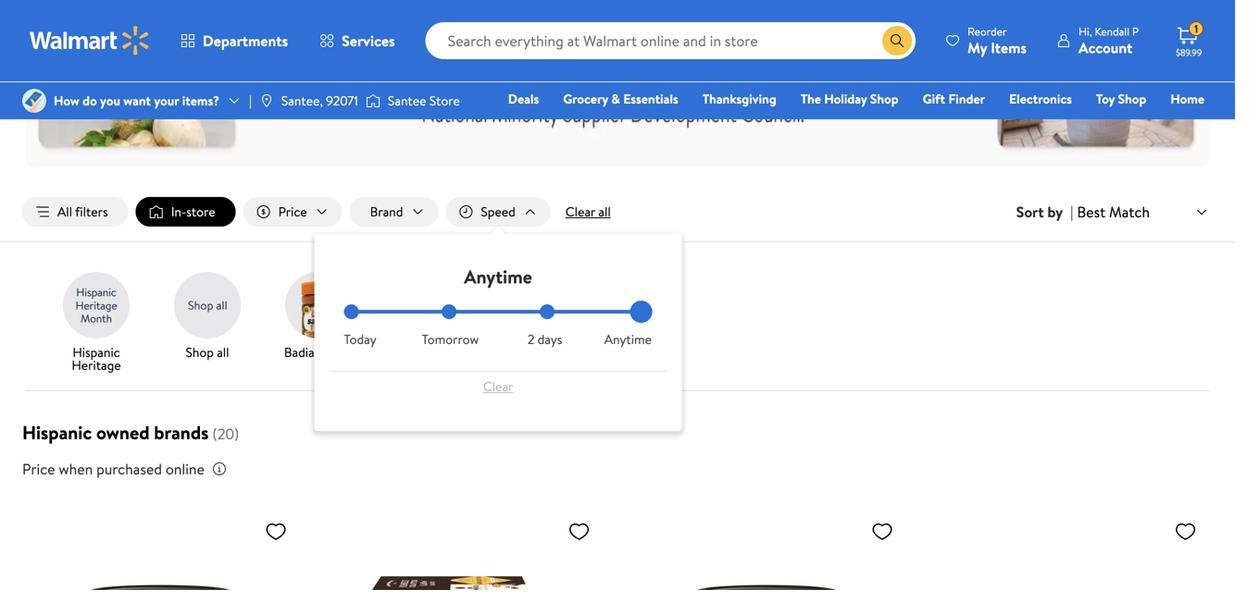 Task type: locate. For each thing, give the bounding box(es) containing it.
f. gavina & sons link
[[381, 272, 478, 376]]

how do you want your items?
[[54, 92, 219, 110]]

services
[[342, 31, 395, 51]]

in-store
[[171, 203, 215, 221]]

hispanic
[[73, 344, 120, 362], [22, 420, 92, 446]]

hi,
[[1079, 24, 1092, 39]]

my
[[968, 37, 987, 58]]

in-
[[171, 203, 186, 221]]

clear
[[565, 203, 595, 221], [483, 378, 513, 396]]

shop right toy
[[1118, 90, 1147, 108]]

 image right 92071 at the left of page
[[366, 92, 380, 110]]

walmart+
[[1149, 116, 1205, 134]]

 image left santee, on the top
[[259, 94, 274, 108]]

items
[[991, 37, 1027, 58]]

shop
[[870, 90, 899, 108], [1118, 90, 1147, 108], [186, 344, 214, 362]]

today
[[344, 331, 376, 349]]

badia spices
[[284, 344, 353, 362]]

farms
[[542, 344, 576, 362]]

hispanic for owned
[[22, 420, 92, 446]]

clear inside button
[[483, 378, 513, 396]]

shop inside 'shop all' link
[[186, 344, 214, 362]]

 image for santee, 92071
[[259, 94, 274, 108]]

| right items?
[[249, 92, 252, 110]]

costa farms image
[[507, 272, 574, 339]]

all inside clear all button
[[598, 203, 611, 221]]

anytime up how fast do you want your order? option group
[[464, 264, 532, 290]]

0 horizontal spatial clear
[[483, 378, 513, 396]]

0 horizontal spatial  image
[[259, 94, 274, 108]]

& right gavina
[[452, 344, 461, 362]]

None radio
[[540, 305, 555, 320]]

hispanic down hispanic heritage image on the left of page
[[73, 344, 120, 362]]

all inside 'shop all' link
[[217, 344, 229, 362]]

0 vertical spatial all
[[598, 203, 611, 221]]

when
[[59, 459, 93, 480]]

owned
[[96, 420, 150, 446]]

0 vertical spatial |
[[249, 92, 252, 110]]

1 vertical spatial &
[[452, 344, 461, 362]]

None range field
[[344, 310, 652, 314]]

1 vertical spatial hispanic
[[22, 420, 92, 446]]

1 vertical spatial all
[[217, 344, 229, 362]]

| inside sort and filter section element
[[1070, 202, 1073, 222]]

one debit link
[[1054, 115, 1134, 135]]

all filters button
[[22, 197, 128, 227]]

add to favorites list, don francisco's coffee vanilla nut, medium roast, ground coffee, 12 oz image
[[871, 520, 893, 544]]

don francisco's coffee vanilla nut, medium roast, ground coffee, 12 oz image
[[632, 513, 901, 591]]

brand
[[370, 203, 403, 221]]

best
[[1077, 202, 1106, 222]]

1 vertical spatial price
[[22, 459, 55, 480]]

grocery & essentials link
[[555, 89, 687, 109]]

price right store
[[278, 203, 307, 221]]

sort by |
[[1016, 202, 1073, 222]]

gift
[[923, 90, 945, 108]]

1 horizontal spatial shop
[[870, 90, 899, 108]]

badia
[[284, 344, 314, 362]]

razbaby razbuddy teether holder - detachable razberry teether tan 0m+ - sloth image
[[936, 513, 1204, 591]]

shop all image
[[174, 272, 241, 339]]

price for price when purchased online
[[22, 459, 55, 480]]

0 vertical spatial clear
[[565, 203, 595, 221]]

walmart+ link
[[1141, 115, 1213, 135]]

1 horizontal spatial anytime
[[604, 331, 652, 349]]

price when purchased online
[[22, 459, 205, 480]]

online
[[166, 459, 205, 480]]

don francisco's coffee hawaiian hazelnut flavored medium roast k-cup compatible coffee pods, 24 ct image
[[329, 513, 598, 591]]

departments
[[203, 31, 288, 51]]

price left when
[[22, 459, 55, 480]]

best match button
[[1073, 200, 1213, 224]]

0 horizontal spatial |
[[249, 92, 252, 110]]

Anytime radio
[[638, 305, 652, 320]]

clear down costa
[[483, 378, 513, 396]]

1 horizontal spatial &
[[611, 90, 620, 108]]

0 vertical spatial anytime
[[464, 264, 532, 290]]

0 horizontal spatial all
[[217, 344, 229, 362]]

store
[[186, 203, 215, 221]]

|
[[249, 92, 252, 110], [1070, 202, 1073, 222]]

shop all
[[186, 344, 229, 362]]

0 horizontal spatial shop
[[186, 344, 214, 362]]

deals link
[[500, 89, 547, 109]]

fashion link
[[916, 115, 976, 135]]

deals
[[508, 90, 539, 108]]

0 horizontal spatial price
[[22, 459, 55, 480]]

anytime
[[464, 264, 532, 290], [604, 331, 652, 349]]

speed
[[481, 203, 515, 221]]

filters
[[75, 203, 108, 221]]

1 horizontal spatial |
[[1070, 202, 1073, 222]]

shop down shop all image
[[186, 344, 214, 362]]

want
[[123, 92, 151, 110]]

sons
[[416, 357, 443, 375]]

 image
[[22, 89, 46, 113]]

hispanic up when
[[22, 420, 92, 446]]

f. gavina & sons image
[[396, 272, 463, 339]]

0 horizontal spatial &
[[452, 344, 461, 362]]

1 vertical spatial clear
[[483, 378, 513, 396]]

santee,
[[281, 92, 323, 110]]

& inside f. gavina & sons
[[452, 344, 461, 362]]

shop right holiday
[[870, 90, 899, 108]]

1
[[1194, 21, 1198, 37]]

home link
[[1162, 89, 1213, 109]]

2 horizontal spatial shop
[[1118, 90, 1147, 108]]

& inside grocery & essentials link
[[611, 90, 620, 108]]

& right grocery
[[611, 90, 620, 108]]

add to favorites list, don francisco's coffee 100% colombia supremo, ground coffee, medium roast, 12 oz image
[[265, 520, 287, 544]]

hispanic heritage link
[[48, 272, 144, 376]]

hi, kendall p account
[[1079, 24, 1139, 58]]

costa farms link
[[493, 272, 589, 363]]

add to favorites list, don francisco's coffee hawaiian hazelnut flavored medium roast k-cup compatible coffee pods, 24 ct image
[[568, 520, 590, 544]]

store
[[429, 92, 460, 110]]

how
[[54, 92, 79, 110]]

anytime down anytime radio
[[604, 331, 652, 349]]

sort and filter section element
[[0, 182, 1235, 242]]

shop inside "the holiday shop" link
[[870, 90, 899, 108]]

| right by
[[1070, 202, 1073, 222]]

0 vertical spatial price
[[278, 203, 307, 221]]

tomorrow
[[422, 331, 479, 349]]

shop all link
[[159, 272, 256, 363]]

1 horizontal spatial clear
[[565, 203, 595, 221]]

match
[[1109, 202, 1150, 222]]

0 vertical spatial &
[[611, 90, 620, 108]]

Search search field
[[426, 22, 916, 59]]

1 horizontal spatial all
[[598, 203, 611, 221]]

fashion
[[924, 116, 967, 134]]

f. gavina & sons
[[399, 344, 461, 375]]

1 vertical spatial anytime
[[604, 331, 652, 349]]

price
[[278, 203, 307, 221], [22, 459, 55, 480]]

price for price
[[278, 203, 307, 221]]

one
[[1063, 116, 1090, 134]]

legal information image
[[212, 462, 227, 477]]

grocery
[[563, 90, 608, 108]]

clear inside button
[[565, 203, 595, 221]]

clear button
[[344, 372, 652, 402]]

none radio inside how fast do you want your order? option group
[[540, 305, 555, 320]]

gift finder link
[[914, 89, 993, 109]]

clear right 'speed'
[[565, 203, 595, 221]]

Today radio
[[344, 305, 359, 320]]

all
[[57, 203, 72, 221]]

hispanic for heritage
[[73, 344, 120, 362]]

price inside dropdown button
[[278, 203, 307, 221]]

hispanic inside hispanic heritage
[[73, 344, 120, 362]]

0 vertical spatial hispanic
[[73, 344, 120, 362]]

best match
[[1077, 202, 1150, 222]]

santee, 92071
[[281, 92, 358, 110]]

anytime inside how fast do you want your order? option group
[[604, 331, 652, 349]]

1 vertical spatial |
[[1070, 202, 1073, 222]]

1 horizontal spatial  image
[[366, 92, 380, 110]]

(20)
[[212, 424, 239, 445]]

&
[[611, 90, 620, 108], [452, 344, 461, 362]]

1 horizontal spatial price
[[278, 203, 307, 221]]

 image
[[366, 92, 380, 110], [259, 94, 274, 108]]



Task type: vqa. For each thing, say whether or not it's contained in the screenshot.
text field
no



Task type: describe. For each thing, give the bounding box(es) containing it.
brands
[[154, 420, 209, 446]]

clear all
[[565, 203, 611, 221]]

clear all button
[[558, 197, 618, 227]]

0 horizontal spatial anytime
[[464, 264, 532, 290]]

home fashion
[[924, 90, 1205, 134]]

gavina
[[411, 344, 449, 362]]

home
[[1171, 90, 1205, 108]]

p
[[1132, 24, 1139, 39]]

hispanic heritage image
[[63, 272, 130, 339]]

account
[[1079, 37, 1133, 58]]

by
[[1047, 202, 1063, 222]]

don francisco's coffee 100% colombia supremo, ground coffee, medium roast, 12 oz image
[[26, 513, 294, 591]]

heritage
[[72, 357, 121, 375]]

debit
[[1094, 116, 1125, 134]]

spices
[[318, 344, 353, 362]]

walmart image
[[30, 26, 150, 56]]

finder
[[948, 90, 985, 108]]

electronics link
[[1001, 89, 1080, 109]]

shop inside toy shop link
[[1118, 90, 1147, 108]]

Tomorrow radio
[[442, 305, 457, 320]]

clear for clear
[[483, 378, 513, 396]]

hispanic owned brands (20)
[[22, 420, 239, 446]]

all for clear all
[[598, 203, 611, 221]]

how fast do you want your order? option group
[[344, 305, 652, 349]]

all for shop all
[[217, 344, 229, 362]]

brand button
[[350, 197, 438, 227]]

$89.99
[[1176, 46, 1202, 59]]

toy
[[1096, 90, 1115, 108]]

 image for santee store
[[366, 92, 380, 110]]

one debit
[[1063, 116, 1125, 134]]

the holiday shop link
[[792, 89, 907, 109]]

departments button
[[165, 19, 304, 63]]

santee
[[388, 92, 426, 110]]

holiday
[[824, 90, 867, 108]]

badia spices link
[[270, 272, 367, 363]]

Walmart Site-Wide search field
[[426, 22, 916, 59]]

price button
[[243, 197, 342, 227]]

add to favorites list, razbaby razbuddy teether holder - detachable razberry teether tan 0m+ - sloth image
[[1175, 520, 1197, 544]]

hispanic heritage
[[72, 344, 121, 375]]

2
[[528, 331, 534, 349]]

toy shop link
[[1088, 89, 1155, 109]]

kendall
[[1095, 24, 1130, 39]]

purchased
[[96, 459, 162, 480]]

gift finder
[[923, 90, 985, 108]]

services button
[[304, 19, 411, 63]]

thanksgiving link
[[694, 89, 785, 109]]

days
[[538, 331, 562, 349]]

badia spices image
[[285, 272, 352, 339]]

sort
[[1016, 202, 1044, 222]]

costa
[[506, 344, 539, 362]]

you
[[100, 92, 120, 110]]

reorder
[[968, 24, 1007, 39]]

reorder my items
[[968, 24, 1027, 58]]

clear for clear all
[[565, 203, 595, 221]]

speed button
[[446, 197, 551, 227]]

hispanic-owned. at least 51% ownership, certified by the national minority supplier development council. image
[[26, 0, 1209, 168]]

electronics
[[1009, 90, 1072, 108]]

92071
[[326, 92, 358, 110]]

registry
[[991, 116, 1039, 134]]

do
[[83, 92, 97, 110]]

essentials
[[623, 90, 678, 108]]

the holiday shop
[[801, 90, 899, 108]]

your
[[154, 92, 179, 110]]

search icon image
[[890, 33, 905, 48]]

all filters
[[57, 203, 108, 221]]

2 days
[[528, 331, 562, 349]]

f.
[[399, 344, 408, 362]]

registry link
[[983, 115, 1047, 135]]

in-store button
[[136, 197, 236, 227]]

items?
[[182, 92, 219, 110]]

toy shop
[[1096, 90, 1147, 108]]

grocery & essentials
[[563, 90, 678, 108]]



